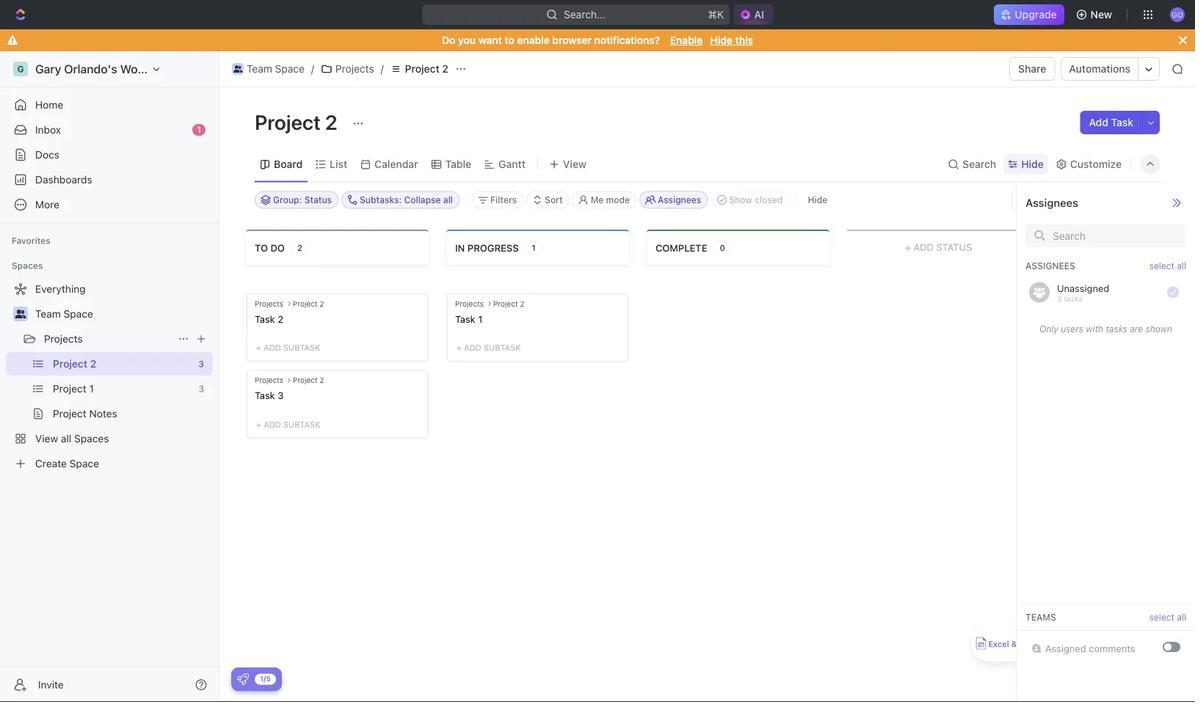 Task type: vqa. For each thing, say whether or not it's contained in the screenshot.


Task type: locate. For each thing, give the bounding box(es) containing it.
filters
[[491, 195, 517, 205]]

2 inside tree
[[90, 358, 96, 370]]

1 horizontal spatial tasks
[[1106, 324, 1128, 335]]

to right want
[[505, 34, 515, 46]]

to left do
[[255, 242, 268, 253]]

0 vertical spatial tasks
[[1065, 294, 1083, 303]]

hide inside hide button
[[808, 195, 828, 205]]

hide left 'this'
[[710, 34, 733, 46]]

0 horizontal spatial team
[[35, 308, 61, 320]]

all inside tree
[[61, 433, 71, 445]]

only
[[1040, 324, 1059, 335]]

excel
[[989, 640, 1010, 650]]

projects link
[[317, 60, 378, 78], [44, 328, 172, 351]]

0 vertical spatial team space
[[247, 63, 305, 75]]

+ add subtask
[[256, 343, 321, 353], [457, 343, 521, 353], [256, 420, 321, 429]]

0 horizontal spatial team space
[[35, 308, 93, 320]]

0 horizontal spatial user group image
[[15, 310, 26, 319]]

select all for teams
[[1150, 613, 1187, 623]]

subtask for 3
[[283, 420, 321, 429]]

subtasks:
[[360, 195, 402, 205]]

0 horizontal spatial assignees
[[658, 195, 702, 205]]

go
[[1172, 10, 1184, 19]]

0 vertical spatial select
[[1150, 261, 1175, 271]]

2 select all from the top
[[1150, 613, 1187, 623]]

tree
[[6, 278, 213, 476]]

1 horizontal spatial /
[[381, 63, 384, 75]]

me
[[591, 195, 604, 205]]

project
[[405, 63, 440, 75], [255, 110, 321, 134], [293, 299, 318, 308], [494, 299, 518, 308], [53, 358, 87, 370], [293, 376, 318, 385], [53, 383, 86, 395], [53, 408, 86, 420]]

0 horizontal spatial spaces
[[12, 261, 43, 271]]

assignees button
[[640, 191, 708, 209]]

share button
[[1010, 57, 1056, 81]]

team space link
[[228, 60, 308, 78], [35, 303, 210, 326]]

1 / from the left
[[311, 63, 314, 75]]

project 2 link inside tree
[[53, 353, 193, 376]]

with
[[1086, 324, 1104, 335]]

hide
[[710, 34, 733, 46], [1022, 158, 1044, 170], [808, 195, 828, 205]]

calendar
[[375, 158, 418, 170]]

1 horizontal spatial user group image
[[233, 65, 243, 73]]

0
[[720, 243, 725, 253]]

1 vertical spatial projects link
[[44, 328, 172, 351]]

assignees inside button
[[658, 195, 702, 205]]

0 horizontal spatial to
[[255, 242, 268, 253]]

0 vertical spatial space
[[275, 63, 305, 75]]

view inside view all spaces link
[[35, 433, 58, 445]]

ai button
[[734, 4, 773, 25]]

team inside tree
[[35, 308, 61, 320]]

assignees down hide dropdown button
[[1026, 196, 1079, 209]]

user group image
[[233, 65, 243, 73], [15, 310, 26, 319]]

calendar link
[[372, 154, 418, 175]]

view inside view button
[[563, 158, 587, 170]]

1 vertical spatial select
[[1150, 613, 1175, 623]]

project notes
[[53, 408, 117, 420]]

0 vertical spatial team space link
[[228, 60, 308, 78]]

+ add subtask down task 1
[[457, 343, 521, 353]]

2 vertical spatial hide
[[808, 195, 828, 205]]

0 horizontal spatial tasks
[[1065, 294, 1083, 303]]

dashboards link
[[6, 168, 213, 192]]

1 horizontal spatial status
[[937, 242, 973, 253]]

1 horizontal spatial assignees
[[1026, 196, 1079, 209]]

+ add subtask down the task 3
[[256, 420, 321, 429]]

project notes link
[[53, 402, 210, 426]]

automations
[[1070, 63, 1131, 75]]

task
[[1112, 116, 1134, 129], [255, 313, 275, 324], [455, 313, 476, 324], [255, 390, 275, 401]]

spaces down the project notes at the bottom of page
[[74, 433, 109, 445]]

1 vertical spatial to
[[255, 242, 268, 253]]

sidebar navigation
[[0, 51, 223, 703]]

view for view
[[563, 158, 587, 170]]

tree containing everything
[[6, 278, 213, 476]]

workspace
[[120, 62, 181, 76]]

enable
[[670, 34, 703, 46]]

0 vertical spatial spaces
[[12, 261, 43, 271]]

create space
[[35, 458, 99, 470]]

onboarding checklist button element
[[237, 674, 249, 686]]

1 vertical spatial user group image
[[15, 310, 26, 319]]

view
[[563, 158, 587, 170], [35, 433, 58, 445]]

2 select from the top
[[1150, 613, 1175, 623]]

add
[[1090, 116, 1109, 129], [914, 242, 934, 253], [264, 343, 281, 353], [464, 343, 482, 353], [264, 420, 281, 429]]

tasks left are
[[1106, 324, 1128, 335]]

excel & csv
[[989, 640, 1037, 650]]

notifications?
[[595, 34, 660, 46]]

assignees up the complete
[[658, 195, 702, 205]]

0 vertical spatial team
[[247, 63, 272, 75]]

2 horizontal spatial hide
[[1022, 158, 1044, 170]]

Search field
[[1026, 224, 1187, 248]]

project 2 link
[[387, 60, 452, 78], [53, 353, 193, 376]]

0 vertical spatial status
[[305, 195, 332, 205]]

gary
[[35, 62, 61, 76]]

⌘k
[[708, 8, 724, 21]]

1 horizontal spatial projects link
[[317, 60, 378, 78]]

select
[[1150, 261, 1175, 271], [1150, 613, 1175, 623]]

1 vertical spatial team space link
[[35, 303, 210, 326]]

add for 1
[[464, 343, 482, 353]]

project 2 link down do
[[387, 60, 452, 78]]

select all
[[1150, 261, 1187, 271], [1150, 613, 1187, 623]]

csv
[[1020, 640, 1037, 650]]

+ add subtask for 2
[[256, 343, 321, 353]]

0 horizontal spatial status
[[305, 195, 332, 205]]

home
[[35, 99, 63, 111]]

1 vertical spatial team
[[35, 308, 61, 320]]

board
[[274, 158, 303, 170]]

2
[[442, 63, 449, 75], [325, 110, 338, 134], [297, 243, 302, 253], [320, 299, 324, 308], [520, 299, 525, 308], [278, 313, 283, 324], [90, 358, 96, 370], [320, 376, 324, 385]]

tasks down the unassigned
[[1065, 294, 1083, 303]]

1 vertical spatial spaces
[[74, 433, 109, 445]]

projects
[[336, 63, 374, 75], [255, 299, 283, 308], [455, 299, 484, 308], [44, 333, 83, 345], [255, 376, 283, 385]]

1 vertical spatial project 2 link
[[53, 353, 193, 376]]

spaces down favorites
[[12, 261, 43, 271]]

0 horizontal spatial /
[[311, 63, 314, 75]]

1 vertical spatial view
[[35, 433, 58, 445]]

excel & csv link
[[972, 626, 1041, 662]]

add inside button
[[1090, 116, 1109, 129]]

1 vertical spatial select all
[[1150, 613, 1187, 623]]

task for task 3
[[255, 390, 275, 401]]

subtask for 1
[[484, 343, 521, 353]]

add task
[[1090, 116, 1134, 129]]

comments
[[1089, 644, 1136, 655]]

do you want to enable browser notifications? enable hide this
[[442, 34, 754, 46]]

gary orlando's workspace, , element
[[13, 62, 28, 76]]

1 horizontal spatial project 2 link
[[387, 60, 452, 78]]

users
[[1061, 324, 1084, 335]]

table link
[[443, 154, 472, 175]]

project 2
[[405, 63, 449, 75], [255, 110, 342, 134], [293, 299, 324, 308], [494, 299, 525, 308], [53, 358, 96, 370], [293, 376, 324, 385]]

view up sort 'dropdown button'
[[563, 158, 587, 170]]

add for 3
[[264, 420, 281, 429]]

0 vertical spatial view
[[563, 158, 587, 170]]

1
[[197, 124, 201, 135], [532, 243, 536, 253], [478, 313, 483, 324], [89, 383, 94, 395]]

0 horizontal spatial hide
[[710, 34, 733, 46]]

view up create
[[35, 433, 58, 445]]

1 horizontal spatial view
[[563, 158, 587, 170]]

+
[[905, 242, 911, 253], [256, 343, 261, 353], [457, 343, 462, 353], [256, 420, 261, 429]]

1 horizontal spatial team space link
[[228, 60, 308, 78]]

do
[[442, 34, 456, 46]]

1 vertical spatial team space
[[35, 308, 93, 320]]

you
[[458, 34, 476, 46]]

add for 2
[[264, 343, 281, 353]]

do
[[271, 242, 285, 253]]

teams
[[1026, 613, 1057, 623]]

1 vertical spatial hide
[[1022, 158, 1044, 170]]

tree inside sidebar navigation
[[6, 278, 213, 476]]

0 horizontal spatial view
[[35, 433, 58, 445]]

0 vertical spatial hide
[[710, 34, 733, 46]]

Search tasks... text field
[[1013, 189, 1160, 211]]

unassigned 3 tasks
[[1058, 283, 1110, 303]]

task 3
[[255, 390, 284, 401]]

+ add subtask for 3
[[256, 420, 321, 429]]

0 horizontal spatial project 2 link
[[53, 353, 193, 376]]

/
[[311, 63, 314, 75], [381, 63, 384, 75]]

hide right the closed
[[808, 195, 828, 205]]

group:
[[273, 195, 302, 205]]

1 horizontal spatial hide
[[808, 195, 828, 205]]

subtask
[[283, 343, 321, 353], [484, 343, 521, 353], [283, 420, 321, 429]]

project 2 link up project 1 link at bottom
[[53, 353, 193, 376]]

all
[[443, 195, 453, 205], [1178, 261, 1187, 271], [61, 433, 71, 445], [1178, 613, 1187, 623]]

team
[[247, 63, 272, 75], [35, 308, 61, 320]]

hide right search
[[1022, 158, 1044, 170]]

0 vertical spatial to
[[505, 34, 515, 46]]

are
[[1130, 324, 1144, 335]]

projects for task 3
[[255, 376, 283, 385]]

table
[[446, 158, 472, 170]]

+ add subtask for 1
[[457, 343, 521, 353]]

team space
[[247, 63, 305, 75], [35, 308, 93, 320]]

0 horizontal spatial team space link
[[35, 303, 210, 326]]

1 select all from the top
[[1150, 261, 1187, 271]]

1 select from the top
[[1150, 261, 1175, 271]]

+ add subtask down task 2
[[256, 343, 321, 353]]

select for teams
[[1150, 613, 1175, 623]]

subtask for 2
[[283, 343, 321, 353]]

0 vertical spatial select all
[[1150, 261, 1187, 271]]

to do
[[255, 242, 285, 253]]



Task type: describe. For each thing, give the bounding box(es) containing it.
upgrade
[[1015, 8, 1057, 21]]

projects inside tree
[[44, 333, 83, 345]]

projects for task 2
[[255, 299, 283, 308]]

task 2
[[255, 313, 283, 324]]

onboarding checklist button image
[[237, 674, 249, 686]]

1 vertical spatial space
[[64, 308, 93, 320]]

home link
[[6, 93, 213, 117]]

notes
[[89, 408, 117, 420]]

view all spaces
[[35, 433, 109, 445]]

assigned
[[1046, 644, 1087, 655]]

favorites button
[[6, 232, 56, 250]]

show closed button
[[711, 191, 790, 209]]

this
[[736, 34, 754, 46]]

+ for task 2
[[256, 343, 261, 353]]

+ for task 1
[[457, 343, 462, 353]]

sort
[[545, 195, 563, 205]]

2 / from the left
[[381, 63, 384, 75]]

2 vertical spatial space
[[70, 458, 99, 470]]

view all spaces link
[[6, 427, 210, 451]]

team space link inside tree
[[35, 303, 210, 326]]

new
[[1091, 8, 1113, 21]]

search button
[[944, 154, 1001, 175]]

inbox
[[35, 124, 61, 136]]

group: status
[[273, 195, 332, 205]]

list
[[330, 158, 348, 170]]

me mode button
[[573, 191, 637, 209]]

task 1
[[455, 313, 483, 324]]

gary orlando's workspace
[[35, 62, 181, 76]]

task for task 1
[[455, 313, 476, 324]]

everything link
[[6, 278, 210, 301]]

progress
[[468, 242, 519, 253]]

tasks inside unassigned 3 tasks
[[1065, 294, 1083, 303]]

in
[[455, 242, 465, 253]]

project 1
[[53, 383, 94, 395]]

assignees
[[1026, 261, 1076, 271]]

0 horizontal spatial projects link
[[44, 328, 172, 351]]

search...
[[564, 8, 606, 21]]

view button
[[544, 147, 592, 182]]

dashboards
[[35, 174, 92, 186]]

browser
[[553, 34, 592, 46]]

projects for task 1
[[455, 299, 484, 308]]

search
[[963, 158, 997, 170]]

gantt
[[499, 158, 526, 170]]

+ for task 3
[[256, 420, 261, 429]]

subtasks: collapse all
[[360, 195, 453, 205]]

mode
[[606, 195, 630, 205]]

task for task 2
[[255, 313, 275, 324]]

g
[[17, 64, 24, 74]]

orlando's
[[64, 62, 117, 76]]

project 1 link
[[53, 378, 193, 401]]

project 2 inside tree
[[53, 358, 96, 370]]

0 vertical spatial user group image
[[233, 65, 243, 73]]

hide button
[[802, 191, 834, 209]]

filters button
[[472, 191, 524, 209]]

hide button
[[1004, 154, 1049, 175]]

sort button
[[527, 191, 570, 209]]

customize button
[[1052, 154, 1127, 175]]

create space link
[[6, 452, 210, 476]]

only users with tasks are shown
[[1040, 324, 1173, 335]]

share
[[1019, 63, 1047, 75]]

enable
[[517, 34, 550, 46]]

list link
[[327, 154, 348, 175]]

1 horizontal spatial to
[[505, 34, 515, 46]]

complete
[[656, 242, 708, 253]]

&
[[1012, 640, 1018, 650]]

select for assignees
[[1150, 261, 1175, 271]]

1 vertical spatial status
[[937, 242, 973, 253]]

0 vertical spatial project 2 link
[[387, 60, 452, 78]]

3 inside unassigned 3 tasks
[[1058, 294, 1062, 303]]

hide inside hide dropdown button
[[1022, 158, 1044, 170]]

select all for assignees
[[1150, 261, 1187, 271]]

ai
[[755, 8, 764, 21]]

closed
[[755, 195, 783, 205]]

user group image inside tree
[[15, 310, 26, 319]]

gantt link
[[496, 154, 526, 175]]

1 vertical spatial tasks
[[1106, 324, 1128, 335]]

add task button
[[1081, 111, 1143, 134]]

shown
[[1146, 324, 1173, 335]]

favorites
[[12, 236, 50, 246]]

1 inside tree
[[89, 383, 94, 395]]

1 horizontal spatial team
[[247, 63, 272, 75]]

0 vertical spatial projects link
[[317, 60, 378, 78]]

unassigned
[[1058, 283, 1110, 294]]

view for view all spaces
[[35, 433, 58, 445]]

docs
[[35, 149, 59, 161]]

want
[[479, 34, 502, 46]]

more
[[35, 199, 60, 211]]

1/5
[[260, 675, 271, 684]]

go button
[[1166, 3, 1190, 26]]

view button
[[544, 154, 592, 175]]

automations button
[[1062, 58, 1138, 80]]

create
[[35, 458, 67, 470]]

more button
[[6, 193, 213, 217]]

docs link
[[6, 143, 213, 167]]

task inside button
[[1112, 116, 1134, 129]]

team space inside tree
[[35, 308, 93, 320]]

1 horizontal spatial team space
[[247, 63, 305, 75]]

1 horizontal spatial spaces
[[74, 433, 109, 445]]

show closed
[[730, 195, 783, 205]]

invite
[[38, 679, 64, 691]]

in progress
[[455, 242, 519, 253]]

board link
[[271, 154, 303, 175]]



